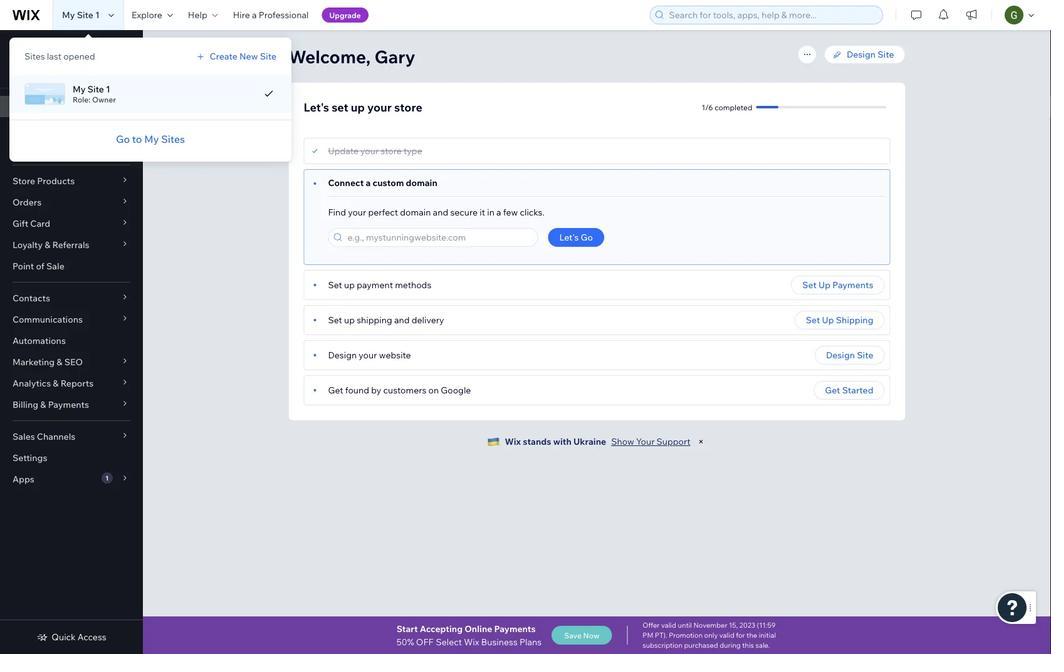 Task type: vqa. For each thing, say whether or not it's contained in the screenshot.
Facebook & Instagram Ads link
no



Task type: locate. For each thing, give the bounding box(es) containing it.
store products
[[13, 176, 75, 186]]

& right loyalty at the left top
[[45, 239, 50, 250]]

for
[[736, 631, 745, 640]]

orders
[[13, 197, 41, 208]]

1 vertical spatial 1/6 completed
[[702, 102, 752, 112]]

store
[[13, 176, 35, 186]]

home link
[[0, 117, 143, 139]]

start accepting online payments 50% off select wix business plans
[[397, 624, 542, 647]]

up left shipping
[[344, 315, 355, 326]]

set left opened
[[34, 41, 47, 52]]

wix
[[505, 436, 521, 447], [464, 636, 479, 647]]

1 vertical spatial design site
[[826, 350, 873, 361]]

quick access
[[52, 632, 106, 643]]

to
[[132, 133, 142, 145]]

up for shipping
[[822, 315, 834, 326]]

marketing & seo button
[[0, 352, 143, 373]]

1 vertical spatial sites
[[161, 133, 185, 145]]

store
[[83, 41, 105, 52], [394, 100, 422, 114], [381, 145, 402, 156]]

design site button
[[815, 346, 885, 365]]

1 horizontal spatial completed
[[715, 102, 752, 112]]

payments inside dropdown button
[[48, 399, 89, 410]]

site inside 'link'
[[878, 49, 894, 60]]

1 vertical spatial let's
[[304, 100, 329, 114]]

owner
[[92, 95, 116, 104]]

my for my site 1
[[62, 9, 75, 20]]

stands
[[523, 436, 551, 447]]

your inside sidebar element
[[62, 41, 81, 52]]

get left found
[[328, 385, 343, 396]]

1 horizontal spatial let's
[[304, 100, 329, 114]]

point
[[13, 261, 34, 272]]

welcome,
[[289, 45, 371, 67]]

0 horizontal spatial let's set up your store
[[13, 41, 105, 52]]

and left secure
[[433, 207, 448, 218]]

sites right to
[[161, 133, 185, 145]]

0 vertical spatial my
[[62, 9, 75, 20]]

0 vertical spatial and
[[433, 207, 448, 218]]

& for loyalty
[[45, 239, 50, 250]]

1
[[95, 9, 100, 20], [106, 84, 110, 95], [105, 474, 109, 482]]

0 vertical spatial payments
[[833, 280, 873, 291]]

1 vertical spatial my
[[73, 84, 86, 95]]

completed inside sidebar element
[[26, 68, 63, 77]]

0 vertical spatial completed
[[26, 68, 63, 77]]

show your support button
[[611, 436, 690, 448]]

my inside my site 1 role: owner
[[73, 84, 86, 95]]

0 horizontal spatial valid
[[661, 621, 676, 630]]

automations link
[[0, 330, 143, 352]]

set for set up shipping and delivery
[[328, 315, 342, 326]]

website
[[379, 350, 411, 361]]

ukraine
[[574, 436, 606, 447]]

pm
[[643, 631, 653, 640]]

2 horizontal spatial payments
[[833, 280, 873, 291]]

valid up 'pt).'
[[661, 621, 676, 630]]

0 vertical spatial 1
[[95, 9, 100, 20]]

set up update on the top left
[[332, 100, 348, 114]]

payments for billing & payments
[[48, 399, 89, 410]]

1 vertical spatial payments
[[48, 399, 89, 410]]

last
[[47, 51, 61, 62]]

& inside popup button
[[57, 357, 62, 368]]

completed
[[26, 68, 63, 77], [715, 102, 752, 112]]

billing & payments button
[[0, 394, 143, 416]]

1 horizontal spatial a
[[366, 177, 371, 188]]

1 horizontal spatial and
[[433, 207, 448, 218]]

a
[[252, 9, 257, 20], [366, 177, 371, 188], [496, 207, 501, 218]]

up left shipping
[[822, 315, 834, 326]]

and
[[433, 207, 448, 218], [394, 315, 410, 326]]

set for set up shipping
[[806, 315, 820, 326]]

store down my site 1
[[83, 41, 105, 52]]

domain up the find your perfect domain and secure it in a few clicks.
[[406, 177, 437, 188]]

your left 'website' at bottom left
[[359, 350, 377, 361]]

0 horizontal spatial a
[[252, 9, 257, 20]]

1 up owner
[[106, 84, 110, 95]]

select
[[436, 636, 462, 647]]

sale.
[[756, 641, 770, 650]]

help button
[[180, 0, 225, 30]]

gary
[[375, 45, 415, 67]]

0 horizontal spatial 1/6
[[13, 68, 24, 77]]

0 horizontal spatial and
[[394, 315, 410, 326]]

payments inside button
[[833, 280, 873, 291]]

0 horizontal spatial 1/6 completed
[[13, 68, 63, 77]]

1 inside sidebar element
[[105, 474, 109, 482]]

get for get found by customers on google
[[328, 385, 343, 396]]

let's
[[13, 41, 32, 52], [304, 100, 329, 114], [559, 232, 579, 243]]

your
[[636, 436, 655, 447]]

up left opened
[[49, 41, 60, 52]]

a left custom
[[366, 177, 371, 188]]

50%
[[397, 636, 414, 647]]

go to my sites
[[116, 133, 185, 145]]

1 horizontal spatial get
[[825, 385, 840, 396]]

2 vertical spatial 1
[[105, 474, 109, 482]]

loyalty & referrals button
[[0, 234, 143, 256]]

1 down settings link
[[105, 474, 109, 482]]

get left the started on the right of page
[[825, 385, 840, 396]]

orders button
[[0, 192, 143, 213]]

0 horizontal spatial get
[[328, 385, 343, 396]]

& for marketing
[[57, 357, 62, 368]]

1 horizontal spatial valid
[[719, 631, 735, 640]]

upgrade
[[329, 10, 361, 20]]

design
[[847, 49, 876, 60], [328, 350, 357, 361], [826, 350, 855, 361]]

loyalty
[[13, 239, 43, 250]]

my up role:
[[73, 84, 86, 95]]

1 vertical spatial wix
[[464, 636, 479, 647]]

2 vertical spatial a
[[496, 207, 501, 218]]

up up update on the top left
[[351, 100, 365, 114]]

create
[[210, 51, 237, 62]]

methods
[[395, 280, 431, 291]]

1 horizontal spatial go
[[581, 232, 593, 243]]

2 horizontal spatial let's
[[559, 232, 579, 243]]

2 vertical spatial payments
[[494, 624, 536, 634]]

1/6 completed inside sidebar element
[[13, 68, 63, 77]]

1 horizontal spatial 1/6
[[702, 102, 713, 112]]

explore
[[132, 9, 162, 20]]

gift card
[[13, 218, 50, 229]]

your right find
[[348, 207, 366, 218]]

1 horizontal spatial let's set up your store
[[304, 100, 422, 114]]

1 vertical spatial set
[[332, 100, 348, 114]]

0 horizontal spatial sites
[[24, 51, 45, 62]]

wix stands with ukraine show your support
[[505, 436, 690, 447]]

set for set up payments
[[802, 280, 817, 291]]

0 horizontal spatial payments
[[48, 399, 89, 410]]

1/6 inside sidebar element
[[13, 68, 24, 77]]

2 vertical spatial let's
[[559, 232, 579, 243]]

start
[[397, 624, 418, 634]]

a right in at the top
[[496, 207, 501, 218]]

my up sites last opened
[[62, 9, 75, 20]]

1 vertical spatial domain
[[400, 207, 431, 218]]

let's go button
[[548, 228, 604, 247]]

& right billing
[[40, 399, 46, 410]]

valid up during
[[719, 631, 735, 640]]

let's set up your store up update your store type
[[304, 100, 422, 114]]

payments inside start accepting online payments 50% off select wix business plans
[[494, 624, 536, 634]]

& left seo
[[57, 357, 62, 368]]

1 horizontal spatial set
[[332, 100, 348, 114]]

few
[[503, 207, 518, 218]]

set inside button
[[802, 280, 817, 291]]

sites left the last
[[24, 51, 45, 62]]

let's inside sidebar element
[[13, 41, 32, 52]]

quick access button
[[37, 632, 106, 643]]

0 vertical spatial valid
[[661, 621, 676, 630]]

1 inside my site 1 role: owner
[[106, 84, 110, 95]]

0 vertical spatial set
[[34, 41, 47, 52]]

& left reports
[[53, 378, 59, 389]]

in
[[487, 207, 494, 218]]

1 horizontal spatial payments
[[494, 624, 536, 634]]

1 vertical spatial go
[[581, 232, 593, 243]]

let's set up your store down my site 1
[[13, 41, 105, 52]]

up
[[49, 41, 60, 52], [351, 100, 365, 114], [344, 280, 355, 291], [344, 315, 355, 326]]

0 vertical spatial domain
[[406, 177, 437, 188]]

up inside button
[[819, 280, 831, 291]]

& for billing
[[40, 399, 46, 410]]

0 horizontal spatial let's
[[13, 41, 32, 52]]

wix inside start accepting online payments 50% off select wix business plans
[[464, 636, 479, 647]]

1 vertical spatial and
[[394, 315, 410, 326]]

& inside dropdown button
[[45, 239, 50, 250]]

and left delivery
[[394, 315, 410, 326]]

store up type
[[394, 100, 422, 114]]

site inside my site 1 role: owner
[[88, 84, 104, 95]]

domain right perfect
[[400, 207, 431, 218]]

november
[[694, 621, 727, 630]]

a for custom
[[366, 177, 371, 188]]

marketing
[[13, 357, 55, 368]]

a right hire
[[252, 9, 257, 20]]

loyalty & referrals
[[13, 239, 89, 250]]

1 vertical spatial completed
[[715, 102, 752, 112]]

1 vertical spatial a
[[366, 177, 371, 188]]

payments down analytics & reports dropdown button
[[48, 399, 89, 410]]

the
[[747, 631, 757, 640]]

set inside button
[[806, 315, 820, 326]]

0 vertical spatial 1/6
[[13, 68, 24, 77]]

Search for tools, apps, help & more... field
[[665, 6, 879, 24]]

with
[[553, 436, 572, 447]]

wix left stands
[[505, 436, 521, 447]]

referrals
[[52, 239, 89, 250]]

1 vertical spatial 1/6
[[702, 102, 713, 112]]

get for get started
[[825, 385, 840, 396]]

1 left explore
[[95, 9, 100, 20]]

0 horizontal spatial go
[[116, 133, 130, 145]]

store left type
[[381, 145, 402, 156]]

1 vertical spatial up
[[822, 315, 834, 326]]

my right to
[[144, 133, 159, 145]]

wix down online at the left bottom of the page
[[464, 636, 479, 647]]

0 horizontal spatial set
[[34, 41, 47, 52]]

site
[[77, 9, 93, 20], [878, 49, 894, 60], [260, 51, 276, 62], [88, 84, 104, 95], [857, 350, 873, 361]]

billing
[[13, 399, 38, 410]]

design site inside design site 'link'
[[847, 49, 894, 60]]

0 vertical spatial 1/6 completed
[[13, 68, 63, 77]]

gift card button
[[0, 213, 143, 234]]

up left payment
[[344, 280, 355, 291]]

seo
[[64, 357, 83, 368]]

design inside design site button
[[826, 350, 855, 361]]

by
[[371, 385, 381, 396]]

initial
[[759, 631, 776, 640]]

0 horizontal spatial wix
[[464, 636, 479, 647]]

your right update on the top left
[[360, 145, 379, 156]]

payments up business
[[494, 624, 536, 634]]

2 get from the left
[[825, 385, 840, 396]]

set up payments
[[802, 280, 873, 291]]

0 vertical spatial store
[[83, 41, 105, 52]]

up inside button
[[822, 315, 834, 326]]

payments up shipping
[[833, 280, 873, 291]]

0 vertical spatial up
[[819, 280, 831, 291]]

get inside button
[[825, 385, 840, 396]]

1 get from the left
[[328, 385, 343, 396]]

up up set up shipping on the right top of the page
[[819, 280, 831, 291]]

0 vertical spatial wix
[[505, 436, 521, 447]]

reports
[[61, 378, 94, 389]]

2 vertical spatial my
[[144, 133, 159, 145]]

save now
[[564, 631, 599, 640]]

get started button
[[814, 381, 885, 400]]

go
[[116, 133, 130, 145], [581, 232, 593, 243]]

0 vertical spatial a
[[252, 9, 257, 20]]

0 horizontal spatial completed
[[26, 68, 63, 77]]

your right the last
[[62, 41, 81, 52]]

accepting
[[420, 624, 463, 634]]

clicks.
[[520, 207, 545, 218]]

plans
[[520, 636, 542, 647]]

0 vertical spatial design site
[[847, 49, 894, 60]]

0 vertical spatial let's set up your store
[[13, 41, 105, 52]]

2 horizontal spatial a
[[496, 207, 501, 218]]

home
[[13, 122, 37, 133]]

up inside sidebar element
[[49, 41, 60, 52]]

quick
[[52, 632, 76, 643]]

valid
[[661, 621, 676, 630], [719, 631, 735, 640]]

let's inside button
[[559, 232, 579, 243]]

1 vertical spatial 1
[[106, 84, 110, 95]]

0 vertical spatial let's
[[13, 41, 32, 52]]

sales channels
[[13, 431, 75, 442]]



Task type: describe. For each thing, give the bounding box(es) containing it.
sales
[[13, 431, 35, 442]]

(11:59
[[757, 621, 776, 630]]

analytics & reports
[[13, 378, 94, 389]]

set up shipping button
[[795, 311, 885, 330]]

domain for custom
[[406, 177, 437, 188]]

google
[[441, 385, 471, 396]]

point of sale
[[13, 261, 64, 272]]

1 horizontal spatial wix
[[505, 436, 521, 447]]

1 vertical spatial let's set up your store
[[304, 100, 422, 114]]

it
[[480, 207, 485, 218]]

1 for my site 1 role: owner
[[106, 84, 110, 95]]

your for design
[[359, 350, 377, 361]]

0 vertical spatial go
[[116, 133, 130, 145]]

offer
[[643, 621, 660, 630]]

payments for set up payments
[[833, 280, 873, 291]]

your for find
[[348, 207, 366, 218]]

design site link
[[824, 45, 905, 64]]

opened
[[63, 51, 95, 62]]

analytics & reports button
[[0, 373, 143, 394]]

hire a professional
[[233, 9, 309, 20]]

billing & payments
[[13, 399, 89, 410]]

secure
[[450, 207, 478, 218]]

access
[[78, 632, 106, 643]]

domain for perfect
[[400, 207, 431, 218]]

shipping
[[836, 315, 873, 326]]

card
[[30, 218, 50, 229]]

& for analytics
[[53, 378, 59, 389]]

go to my sites link
[[116, 132, 185, 147]]

contacts
[[13, 293, 50, 304]]

communications button
[[0, 309, 143, 330]]

store products button
[[0, 170, 143, 192]]

started
[[842, 385, 873, 396]]

2 vertical spatial store
[[381, 145, 402, 156]]

1 for my site 1
[[95, 9, 100, 20]]

go inside button
[[581, 232, 593, 243]]

your for update
[[360, 145, 379, 156]]

communications
[[13, 314, 83, 325]]

save
[[564, 631, 582, 640]]

1 vertical spatial store
[[394, 100, 422, 114]]

1 horizontal spatial sites
[[161, 133, 185, 145]]

help
[[188, 9, 207, 20]]

store inside sidebar element
[[83, 41, 105, 52]]

let's go
[[559, 232, 593, 243]]

1 horizontal spatial 1/6 completed
[[702, 102, 752, 112]]

e.g., mystunningwebsite.com field
[[344, 229, 534, 246]]

sidebar element
[[0, 30, 143, 654]]

update
[[328, 145, 359, 156]]

save now button
[[552, 626, 612, 645]]

on
[[428, 385, 439, 396]]

find your perfect domain and secure it in a few clicks.
[[328, 207, 545, 218]]

0 vertical spatial sites
[[24, 51, 45, 62]]

my for my site 1 role: owner
[[73, 84, 86, 95]]

found
[[345, 385, 369, 396]]

my site 1
[[62, 9, 100, 20]]

point of sale link
[[0, 256, 143, 277]]

1 vertical spatial valid
[[719, 631, 735, 640]]

set inside sidebar element
[[34, 41, 47, 52]]

settings
[[13, 453, 47, 464]]

sale
[[46, 261, 64, 272]]

payment
[[357, 280, 393, 291]]

subscription
[[643, 641, 683, 650]]

until
[[678, 621, 692, 630]]

setup
[[13, 101, 37, 112]]

offer valid until november 15, 2023 (11:59 pm pt). promotion only valid for the initial subscription purchased during this sale.
[[643, 621, 776, 650]]

a for professional
[[252, 9, 257, 20]]

update your store type
[[328, 145, 422, 156]]

get started
[[825, 385, 873, 396]]

show
[[611, 436, 634, 447]]

channels
[[37, 431, 75, 442]]

design inside design site 'link'
[[847, 49, 876, 60]]

analytics
[[13, 378, 51, 389]]

during
[[720, 641, 741, 650]]

connect
[[328, 177, 364, 188]]

hire a professional link
[[225, 0, 316, 30]]

support
[[657, 436, 690, 447]]

design your website
[[328, 350, 411, 361]]

promotion
[[669, 631, 703, 640]]

pt).
[[655, 631, 667, 640]]

your up update your store type
[[367, 100, 392, 114]]

let's set up your store inside sidebar element
[[13, 41, 105, 52]]

sales channels button
[[0, 426, 143, 448]]

welcome, gary
[[289, 45, 415, 67]]

set for set up payment methods
[[328, 280, 342, 291]]

create new site
[[210, 51, 276, 62]]

of
[[36, 261, 44, 272]]

new
[[239, 51, 258, 62]]

delivery
[[412, 315, 444, 326]]

design site inside design site button
[[826, 350, 873, 361]]

customers
[[383, 385, 426, 396]]

up for payments
[[819, 280, 831, 291]]

only
[[704, 631, 718, 640]]

products
[[37, 176, 75, 186]]

type
[[404, 145, 422, 156]]

marketing & seo
[[13, 357, 83, 368]]

perfect
[[368, 207, 398, 218]]

set up shipping and delivery
[[328, 315, 444, 326]]

hire
[[233, 9, 250, 20]]

off
[[416, 636, 433, 647]]



